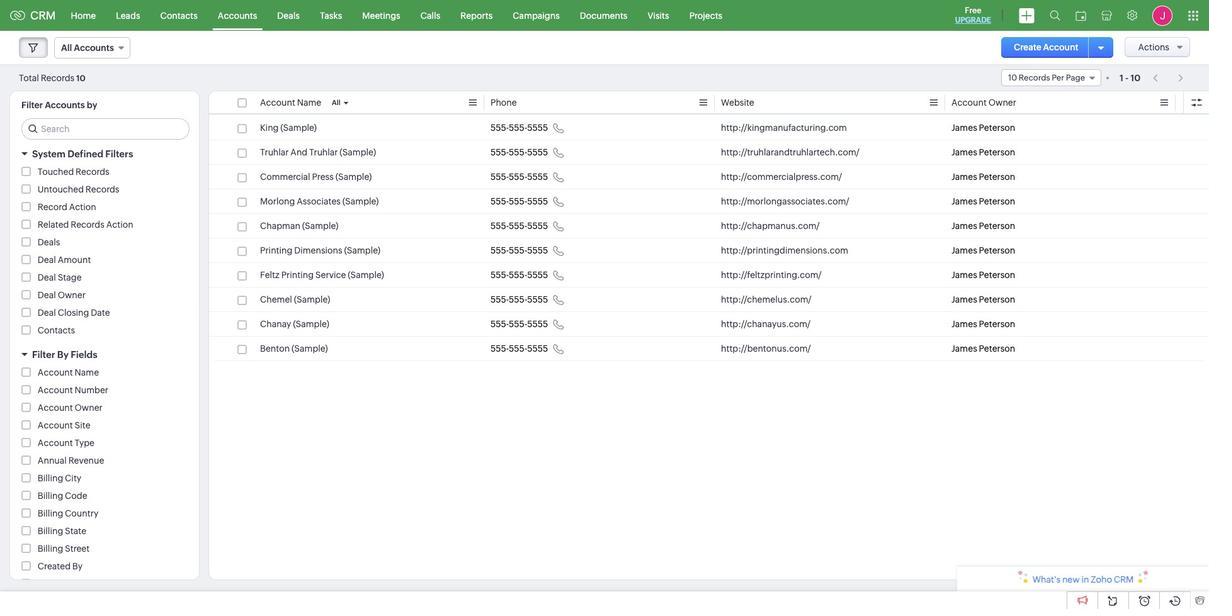 Task type: locate. For each thing, give the bounding box(es) containing it.
1 vertical spatial filter
[[32, 350, 55, 360]]

truhlar left 'and'
[[260, 147, 289, 158]]

3 5555 from the top
[[528, 172, 548, 182]]

1 vertical spatial action
[[106, 220, 133, 230]]

10
[[1131, 73, 1141, 83], [1009, 73, 1018, 83], [76, 73, 86, 83]]

7 james peterson from the top
[[952, 270, 1016, 280]]

http://kingmanufacturing.com
[[722, 123, 848, 133]]

1 vertical spatial created
[[38, 580, 71, 590]]

9 james from the top
[[952, 319, 978, 330]]

5 billing from the top
[[38, 544, 63, 555]]

name for account number
[[75, 368, 99, 378]]

6 5555 from the top
[[528, 246, 548, 256]]

deal down deal owner
[[38, 308, 56, 318]]

owner down the 'number'
[[75, 403, 103, 413]]

http://morlongassociates.com/ link
[[722, 195, 850, 208]]

morlong associates (sample) link
[[260, 195, 379, 208]]

8 james from the top
[[952, 295, 978, 305]]

0 vertical spatial action
[[69, 202, 96, 212]]

deal for deal amount
[[38, 255, 56, 265]]

james peterson for http://printingdimensions.com
[[952, 246, 1016, 256]]

deals down related
[[38, 238, 60, 248]]

4 james from the top
[[952, 197, 978, 207]]

peterson for http://feltzprinting.com/
[[980, 270, 1016, 280]]

1 vertical spatial printing
[[281, 270, 314, 280]]

2 james from the top
[[952, 147, 978, 158]]

1 vertical spatial account owner
[[38, 403, 103, 413]]

10 james from the top
[[952, 344, 978, 354]]

james peterson for http://kingmanufacturing.com
[[952, 123, 1016, 133]]

all up total records 10
[[61, 43, 72, 53]]

created for created by
[[38, 562, 71, 572]]

(sample) inside printing dimensions (sample) link
[[344, 246, 381, 256]]

2 peterson from the top
[[980, 147, 1016, 158]]

5555 for http://truhlarandtruhlartech.com/
[[528, 147, 548, 158]]

peterson for http://chapmanus.com/
[[980, 221, 1016, 231]]

1 deal from the top
[[38, 255, 56, 265]]

upgrade
[[956, 16, 992, 25]]

home
[[71, 10, 96, 20]]

owner
[[989, 98, 1017, 108], [58, 290, 86, 301], [75, 403, 103, 413]]

3 james from the top
[[952, 172, 978, 182]]

6 555-555-5555 from the top
[[491, 246, 548, 256]]

555-555-5555 for feltz printing service (sample)
[[491, 270, 548, 280]]

0 vertical spatial deals
[[277, 10, 300, 20]]

printing down chapman
[[260, 246, 293, 256]]

james for http://morlongassociates.com/
[[952, 197, 978, 207]]

1 vertical spatial account name
[[38, 368, 99, 378]]

0 vertical spatial all
[[61, 43, 72, 53]]

james for http://chemelus.com/
[[952, 295, 978, 305]]

deal closing date
[[38, 308, 110, 318]]

1 vertical spatial accounts
[[74, 43, 114, 53]]

accounts left deals 'link'
[[218, 10, 257, 20]]

peterson for http://bentonus.com/
[[980, 344, 1016, 354]]

created by
[[38, 562, 83, 572]]

10 james peterson from the top
[[952, 344, 1016, 354]]

free
[[966, 6, 982, 15]]

(sample) right associates
[[343, 197, 379, 207]]

(sample) down chanay (sample) link
[[292, 344, 328, 354]]

crm right zoho in the bottom right of the page
[[1115, 575, 1134, 585]]

2 deal from the top
[[38, 273, 56, 283]]

555-555-5555 for truhlar and truhlar (sample)
[[491, 147, 548, 158]]

(sample) up 'service'
[[344, 246, 381, 256]]

2 horizontal spatial 10
[[1131, 73, 1141, 83]]

3 555-555-5555 from the top
[[491, 172, 548, 182]]

name down fields
[[75, 368, 99, 378]]

deal left stage
[[38, 273, 56, 283]]

http://feltzprinting.com/
[[722, 270, 822, 280]]

0 horizontal spatial all
[[61, 43, 72, 53]]

records inside field
[[1019, 73, 1051, 83]]

closing
[[58, 308, 89, 318]]

records down 'record action'
[[71, 220, 104, 230]]

owner up closing
[[58, 290, 86, 301]]

1 vertical spatial deals
[[38, 238, 60, 248]]

9 james peterson from the top
[[952, 319, 1016, 330]]

james
[[952, 123, 978, 133], [952, 147, 978, 158], [952, 172, 978, 182], [952, 197, 978, 207], [952, 221, 978, 231], [952, 246, 978, 256], [952, 270, 978, 280], [952, 295, 978, 305], [952, 319, 978, 330], [952, 344, 978, 354]]

2 billing from the top
[[38, 492, 63, 502]]

http://printingdimensions.com link
[[722, 244, 849, 257]]

by left fields
[[57, 350, 69, 360]]

10 for 1 - 10
[[1131, 73, 1141, 83]]

3 james peterson from the top
[[952, 172, 1016, 182]]

and
[[291, 147, 308, 158]]

documents
[[580, 10, 628, 20]]

7 peterson from the top
[[980, 270, 1016, 280]]

projects
[[690, 10, 723, 20]]

james for http://feltzprinting.com/
[[952, 270, 978, 280]]

8 james peterson from the top
[[952, 295, 1016, 305]]

555-555-5555 for chanay (sample)
[[491, 319, 548, 330]]

0 vertical spatial created
[[38, 562, 71, 572]]

james for http://kingmanufacturing.com
[[952, 123, 978, 133]]

(sample) up printing dimensions (sample) link
[[302, 221, 339, 231]]

1 vertical spatial name
[[75, 368, 99, 378]]

calls link
[[411, 0, 451, 31]]

10 down create
[[1009, 73, 1018, 83]]

0 vertical spatial filter
[[21, 100, 43, 110]]

5 555-555-5555 from the top
[[491, 221, 548, 231]]

4 5555 from the top
[[528, 197, 548, 207]]

in
[[1082, 575, 1090, 585]]

deal for deal owner
[[38, 290, 56, 301]]

james peterson for http://chemelus.com/
[[952, 295, 1016, 305]]

1 horizontal spatial action
[[106, 220, 133, 230]]

create account
[[1014, 42, 1079, 52]]

all inside field
[[61, 43, 72, 53]]

1 created from the top
[[38, 562, 71, 572]]

by down 'street'
[[72, 562, 83, 572]]

2 5555 from the top
[[528, 147, 548, 158]]

4 james peterson from the top
[[952, 197, 1016, 207]]

peterson
[[980, 123, 1016, 133], [980, 147, 1016, 158], [980, 172, 1016, 182], [980, 197, 1016, 207], [980, 221, 1016, 231], [980, 246, 1016, 256], [980, 270, 1016, 280], [980, 295, 1016, 305], [980, 319, 1016, 330], [980, 344, 1016, 354]]

james peterson for http://chanayus.com/
[[952, 319, 1016, 330]]

(sample) inside benton (sample) link
[[292, 344, 328, 354]]

service
[[316, 270, 346, 280]]

-
[[1126, 73, 1129, 83]]

1 billing from the top
[[38, 474, 63, 484]]

accounts left by at the left top of the page
[[45, 100, 85, 110]]

create
[[1014, 42, 1042, 52]]

4 555-555-5555 from the top
[[491, 197, 548, 207]]

http://truhlarandtruhlartech.com/
[[722, 147, 860, 158]]

account name for all
[[260, 98, 321, 108]]

555-555-5555 for chapman (sample)
[[491, 221, 548, 231]]

1 555-555-5555 from the top
[[491, 123, 548, 133]]

6 peterson from the top
[[980, 246, 1016, 256]]

1 horizontal spatial deals
[[277, 10, 300, 20]]

row group containing king (sample)
[[209, 116, 1210, 362]]

0 horizontal spatial name
[[75, 368, 99, 378]]

records for untouched
[[86, 185, 119, 195]]

0 vertical spatial account owner
[[952, 98, 1017, 108]]

all for all
[[332, 99, 341, 106]]

3 peterson from the top
[[980, 172, 1016, 182]]

1 horizontal spatial crm
[[1115, 575, 1134, 585]]

10 down all accounts
[[76, 73, 86, 83]]

1 horizontal spatial all
[[332, 99, 341, 106]]

city
[[65, 474, 81, 484]]

billing up created by
[[38, 544, 63, 555]]

records up filter accounts by
[[41, 73, 75, 83]]

deal down deal stage
[[38, 290, 56, 301]]

accounts down home link
[[74, 43, 114, 53]]

2 created from the top
[[38, 580, 71, 590]]

9 555-555-5555 from the top
[[491, 319, 548, 330]]

accounts for filter accounts by
[[45, 100, 85, 110]]

deal up deal stage
[[38, 255, 56, 265]]

5555 for http://morlongassociates.com/
[[528, 197, 548, 207]]

1 vertical spatial crm
[[1115, 575, 1134, 585]]

untouched records
[[38, 185, 119, 195]]

10 peterson from the top
[[980, 344, 1016, 354]]

records
[[41, 73, 75, 83], [1019, 73, 1051, 83], [76, 167, 109, 177], [86, 185, 119, 195], [71, 220, 104, 230]]

reports link
[[451, 0, 503, 31]]

state
[[65, 527, 86, 537]]

row group
[[209, 116, 1210, 362]]

deal
[[38, 255, 56, 265], [38, 273, 56, 283], [38, 290, 56, 301], [38, 308, 56, 318]]

(sample) inside chanay (sample) link
[[293, 319, 330, 330]]

(sample) down chemel (sample) link
[[293, 319, 330, 330]]

number
[[75, 386, 108, 396]]

records down touched records
[[86, 185, 119, 195]]

billing up "billing state"
[[38, 509, 63, 519]]

0 vertical spatial crm
[[30, 9, 56, 22]]

billing down annual
[[38, 474, 63, 484]]

1 james peterson from the top
[[952, 123, 1016, 133]]

accounts
[[218, 10, 257, 20], [74, 43, 114, 53], [45, 100, 85, 110]]

search element
[[1043, 0, 1069, 31]]

0 vertical spatial by
[[57, 350, 69, 360]]

associates
[[297, 197, 341, 207]]

10 5555 from the top
[[528, 344, 548, 354]]

8 5555 from the top
[[528, 295, 548, 305]]

3 billing from the top
[[38, 509, 63, 519]]

action up related records action
[[69, 202, 96, 212]]

1 horizontal spatial 10
[[1009, 73, 1018, 83]]

10 555-555-5555 from the top
[[491, 344, 548, 354]]

create account button
[[1002, 37, 1092, 58]]

zoho
[[1092, 575, 1113, 585]]

1 horizontal spatial contacts
[[160, 10, 198, 20]]

1 james from the top
[[952, 123, 978, 133]]

total records 10
[[19, 73, 86, 83]]

0 horizontal spatial action
[[69, 202, 96, 212]]

5555
[[528, 123, 548, 133], [528, 147, 548, 158], [528, 172, 548, 182], [528, 197, 548, 207], [528, 221, 548, 231], [528, 246, 548, 256], [528, 270, 548, 280], [528, 295, 548, 305], [528, 319, 548, 330], [528, 344, 548, 354]]

(sample) right 'service'
[[348, 270, 384, 280]]

10 records per page
[[1009, 73, 1086, 83]]

1
[[1120, 73, 1124, 83]]

crm inside what's new in zoho crm 'link'
[[1115, 575, 1134, 585]]

by for filter
[[57, 350, 69, 360]]

(sample) inside morlong associates (sample) 'link'
[[343, 197, 379, 207]]

name up "king (sample)"
[[297, 98, 321, 108]]

10 inside field
[[1009, 73, 1018, 83]]

feltz printing service (sample) link
[[260, 269, 384, 282]]

0 vertical spatial contacts
[[160, 10, 198, 20]]

morlong
[[260, 197, 295, 207]]

1 vertical spatial contacts
[[38, 326, 75, 336]]

6 james peterson from the top
[[952, 246, 1016, 256]]

by for created
[[72, 562, 83, 572]]

records left per
[[1019, 73, 1051, 83]]

5 peterson from the top
[[980, 221, 1016, 231]]

555-555-5555 for morlong associates (sample)
[[491, 197, 548, 207]]

profile image
[[1153, 5, 1173, 26]]

action
[[69, 202, 96, 212], [106, 220, 133, 230]]

2 truhlar from the left
[[309, 147, 338, 158]]

5555 for http://kingmanufacturing.com
[[528, 123, 548, 133]]

10 inside total records 10
[[76, 73, 86, 83]]

0 horizontal spatial by
[[57, 350, 69, 360]]

printing dimensions (sample)
[[260, 246, 381, 256]]

0 vertical spatial account name
[[260, 98, 321, 108]]

1 truhlar from the left
[[260, 147, 289, 158]]

2 vertical spatial accounts
[[45, 100, 85, 110]]

printing up chemel (sample)
[[281, 270, 314, 280]]

created down billing street
[[38, 562, 71, 572]]

james peterson for http://chapmanus.com/
[[952, 221, 1016, 231]]

what's new in zoho crm link
[[958, 568, 1210, 592]]

owner down 10 records per page
[[989, 98, 1017, 108]]

555-555-5555 for printing dimensions (sample)
[[491, 246, 548, 256]]

(sample) right press
[[336, 172, 372, 182]]

billing down billing city
[[38, 492, 63, 502]]

street
[[65, 544, 90, 555]]

1 horizontal spatial by
[[72, 562, 83, 572]]

james peterson for http://bentonus.com/
[[952, 344, 1016, 354]]

deal amount
[[38, 255, 91, 265]]

billing for billing code
[[38, 492, 63, 502]]

navigation
[[1148, 69, 1191, 87]]

5 james peterson from the top
[[952, 221, 1016, 231]]

documents link
[[570, 0, 638, 31]]

crm left home link
[[30, 9, 56, 22]]

account name for account number
[[38, 368, 99, 378]]

feltz printing service (sample)
[[260, 270, 384, 280]]

crm link
[[10, 9, 56, 22]]

accounts for all accounts
[[74, 43, 114, 53]]

5 5555 from the top
[[528, 221, 548, 231]]

deals left tasks link
[[277, 10, 300, 20]]

0 vertical spatial name
[[297, 98, 321, 108]]

10 for total records 10
[[76, 73, 86, 83]]

deal owner
[[38, 290, 86, 301]]

7 james from the top
[[952, 270, 978, 280]]

4 peterson from the top
[[980, 197, 1016, 207]]

1 vertical spatial all
[[332, 99, 341, 106]]

records down 'defined'
[[76, 167, 109, 177]]

billing city
[[38, 474, 81, 484]]

0 horizontal spatial 10
[[76, 73, 86, 83]]

by inside filter by fields dropdown button
[[57, 350, 69, 360]]

7 555-555-5555 from the top
[[491, 270, 548, 280]]

5 james from the top
[[952, 221, 978, 231]]

deal for deal stage
[[38, 273, 56, 283]]

peterson for http://chemelus.com/
[[980, 295, 1016, 305]]

(sample) inside chapman (sample) link
[[302, 221, 339, 231]]

chemel
[[260, 295, 292, 305]]

all for all accounts
[[61, 43, 72, 53]]

(sample) up 'and'
[[281, 123, 317, 133]]

contacts
[[160, 10, 198, 20], [38, 326, 75, 336]]

10 right -
[[1131, 73, 1141, 83]]

1 horizontal spatial name
[[297, 98, 321, 108]]

created time
[[38, 580, 93, 590]]

6 james from the top
[[952, 246, 978, 256]]

printing
[[260, 246, 293, 256], [281, 270, 314, 280]]

(sample) up commercial press (sample)
[[340, 147, 376, 158]]

9 5555 from the top
[[528, 319, 548, 330]]

9 peterson from the top
[[980, 319, 1016, 330]]

filter down total
[[21, 100, 43, 110]]

2 james peterson from the top
[[952, 147, 1016, 158]]

billing country
[[38, 509, 98, 519]]

filter by fields button
[[10, 344, 199, 366]]

4 billing from the top
[[38, 527, 63, 537]]

7 5555 from the top
[[528, 270, 548, 280]]

filter for filter by fields
[[32, 350, 55, 360]]

(sample)
[[281, 123, 317, 133], [340, 147, 376, 158], [336, 172, 372, 182], [343, 197, 379, 207], [302, 221, 339, 231], [344, 246, 381, 256], [348, 270, 384, 280], [294, 295, 330, 305], [293, 319, 330, 330], [292, 344, 328, 354]]

all up truhlar and truhlar (sample)
[[332, 99, 341, 106]]

(sample) down feltz printing service (sample) link at the left top of the page
[[294, 295, 330, 305]]

8 peterson from the top
[[980, 295, 1016, 305]]

records for related
[[71, 220, 104, 230]]

accounts inside field
[[74, 43, 114, 53]]

free upgrade
[[956, 6, 992, 25]]

james for http://bentonus.com/
[[952, 344, 978, 354]]

0 horizontal spatial truhlar
[[260, 147, 289, 158]]

555-
[[491, 123, 509, 133], [509, 123, 528, 133], [491, 147, 509, 158], [509, 147, 528, 158], [491, 172, 509, 182], [509, 172, 528, 182], [491, 197, 509, 207], [509, 197, 528, 207], [491, 221, 509, 231], [509, 221, 528, 231], [491, 246, 509, 256], [509, 246, 528, 256], [491, 270, 509, 280], [509, 270, 528, 280], [491, 295, 509, 305], [509, 295, 528, 305], [491, 319, 509, 330], [509, 319, 528, 330], [491, 344, 509, 354], [509, 344, 528, 354]]

account name up "king (sample)"
[[260, 98, 321, 108]]

1 horizontal spatial truhlar
[[309, 147, 338, 158]]

3 deal from the top
[[38, 290, 56, 301]]

billing up billing street
[[38, 527, 63, 537]]

5555 for http://feltzprinting.com/
[[528, 270, 548, 280]]

revenue
[[68, 456, 104, 466]]

account name up account number in the bottom of the page
[[38, 368, 99, 378]]

1 vertical spatial owner
[[58, 290, 86, 301]]

555-555-5555
[[491, 123, 548, 133], [491, 147, 548, 158], [491, 172, 548, 182], [491, 197, 548, 207], [491, 221, 548, 231], [491, 246, 548, 256], [491, 270, 548, 280], [491, 295, 548, 305], [491, 319, 548, 330], [491, 344, 548, 354]]

1 vertical spatial by
[[72, 562, 83, 572]]

billing for billing city
[[38, 474, 63, 484]]

8 555-555-5555 from the top
[[491, 295, 548, 305]]

filter left fields
[[32, 350, 55, 360]]

contacts down closing
[[38, 326, 75, 336]]

james for http://chanayus.com/
[[952, 319, 978, 330]]

1 peterson from the top
[[980, 123, 1016, 133]]

4 deal from the top
[[38, 308, 56, 318]]

dimensions
[[294, 246, 343, 256]]

king
[[260, 123, 279, 133]]

contacts right leads link
[[160, 10, 198, 20]]

stage
[[58, 273, 82, 283]]

calendar image
[[1076, 10, 1087, 20]]

page
[[1067, 73, 1086, 83]]

action down untouched records
[[106, 220, 133, 230]]

truhlar up press
[[309, 147, 338, 158]]

2 555-555-5555 from the top
[[491, 147, 548, 158]]

created down created by
[[38, 580, 71, 590]]

1 horizontal spatial account name
[[260, 98, 321, 108]]

billing for billing country
[[38, 509, 63, 519]]

0 horizontal spatial account name
[[38, 368, 99, 378]]

truhlar
[[260, 147, 289, 158], [309, 147, 338, 158]]

tasks link
[[310, 0, 352, 31]]

0 horizontal spatial contacts
[[38, 326, 75, 336]]

1 5555 from the top
[[528, 123, 548, 133]]

created for created time
[[38, 580, 71, 590]]

filter inside dropdown button
[[32, 350, 55, 360]]



Task type: describe. For each thing, give the bounding box(es) containing it.
http://truhlarandtruhlartech.com/ link
[[722, 146, 860, 159]]

chanay (sample)
[[260, 319, 330, 330]]

records for total
[[41, 73, 75, 83]]

chapman (sample) link
[[260, 220, 339, 233]]

untouched
[[38, 185, 84, 195]]

account inside button
[[1044, 42, 1079, 52]]

new
[[1063, 575, 1080, 585]]

james for http://chapmanus.com/
[[952, 221, 978, 231]]

http://commercialpress.com/
[[722, 172, 843, 182]]

555-555-5555 for king (sample)
[[491, 123, 548, 133]]

0 horizontal spatial crm
[[30, 9, 56, 22]]

deal for deal closing date
[[38, 308, 56, 318]]

chemel (sample)
[[260, 295, 330, 305]]

http://commercialpress.com/ link
[[722, 171, 843, 183]]

feltz
[[260, 270, 280, 280]]

records for 10
[[1019, 73, 1051, 83]]

record action
[[38, 202, 96, 212]]

country
[[65, 509, 98, 519]]

(sample) inside king (sample) 'link'
[[281, 123, 317, 133]]

king (sample) link
[[260, 122, 317, 134]]

555-555-5555 for benton (sample)
[[491, 344, 548, 354]]

contacts link
[[150, 0, 208, 31]]

site
[[75, 421, 90, 431]]

chemel (sample) link
[[260, 294, 330, 306]]

leads link
[[106, 0, 150, 31]]

james for http://printingdimensions.com
[[952, 246, 978, 256]]

system defined filters button
[[10, 143, 199, 165]]

1 horizontal spatial account owner
[[952, 98, 1017, 108]]

0 vertical spatial accounts
[[218, 10, 257, 20]]

http://chemelus.com/
[[722, 295, 812, 305]]

Search text field
[[22, 119, 189, 139]]

by
[[87, 100, 97, 110]]

0 horizontal spatial account owner
[[38, 403, 103, 413]]

http://printingdimensions.com
[[722, 246, 849, 256]]

filter accounts by
[[21, 100, 97, 110]]

5555 for http://printingdimensions.com
[[528, 246, 548, 256]]

profile element
[[1146, 0, 1181, 31]]

deals inside 'link'
[[277, 10, 300, 20]]

defined
[[68, 149, 103, 159]]

annual
[[38, 456, 67, 466]]

james peterson for http://feltzprinting.com/
[[952, 270, 1016, 280]]

billing for billing street
[[38, 544, 63, 555]]

james peterson for http://truhlarandtruhlartech.com/
[[952, 147, 1016, 158]]

king (sample)
[[260, 123, 317, 133]]

0 horizontal spatial deals
[[38, 238, 60, 248]]

accounts link
[[208, 0, 267, 31]]

related records action
[[38, 220, 133, 230]]

0 vertical spatial printing
[[260, 246, 293, 256]]

http://chemelus.com/ link
[[722, 294, 812, 306]]

name for all
[[297, 98, 321, 108]]

deals link
[[267, 0, 310, 31]]

555-555-5555 for chemel (sample)
[[491, 295, 548, 305]]

5555 for http://commercialpress.com/
[[528, 172, 548, 182]]

peterson for http://commercialpress.com/
[[980, 172, 1016, 182]]

(sample) inside truhlar and truhlar (sample) link
[[340, 147, 376, 158]]

create menu image
[[1020, 8, 1035, 23]]

search image
[[1050, 10, 1061, 21]]

(sample) inside commercial press (sample) "link"
[[336, 172, 372, 182]]

benton (sample)
[[260, 344, 328, 354]]

0 vertical spatial owner
[[989, 98, 1017, 108]]

time
[[72, 580, 93, 590]]

All Accounts field
[[54, 37, 130, 59]]

commercial press (sample)
[[260, 172, 372, 182]]

actions
[[1139, 42, 1170, 52]]

records for touched
[[76, 167, 109, 177]]

http://kingmanufacturing.com link
[[722, 122, 848, 134]]

5555 for http://chemelus.com/
[[528, 295, 548, 305]]

meetings
[[363, 10, 401, 20]]

(sample) inside chemel (sample) link
[[294, 295, 330, 305]]

tasks
[[320, 10, 342, 20]]

account number
[[38, 386, 108, 396]]

account site
[[38, 421, 90, 431]]

james peterson for http://commercialpress.com/
[[952, 172, 1016, 182]]

555-555-5555 for commercial press (sample)
[[491, 172, 548, 182]]

filters
[[105, 149, 133, 159]]

5555 for http://chapmanus.com/
[[528, 221, 548, 231]]

10 Records Per Page field
[[1002, 69, 1102, 86]]

total
[[19, 73, 39, 83]]

fields
[[71, 350, 97, 360]]

projects link
[[680, 0, 733, 31]]

james peterson for http://morlongassociates.com/
[[952, 197, 1016, 207]]

chanay (sample) link
[[260, 318, 330, 331]]

http://chapmanus.com/ link
[[722, 220, 820, 233]]

amount
[[58, 255, 91, 265]]

meetings link
[[352, 0, 411, 31]]

create menu element
[[1012, 0, 1043, 31]]

2 vertical spatial owner
[[75, 403, 103, 413]]

peterson for http://printingdimensions.com
[[980, 246, 1016, 256]]

campaigns link
[[503, 0, 570, 31]]

5555 for http://bentonus.com/
[[528, 344, 548, 354]]

billing for billing state
[[38, 527, 63, 537]]

what's new in zoho crm
[[1033, 575, 1134, 585]]

chanay
[[260, 319, 291, 330]]

type
[[75, 439, 95, 449]]

peterson for http://chanayus.com/
[[980, 319, 1016, 330]]

printing dimensions (sample) link
[[260, 244, 381, 257]]

visits link
[[638, 0, 680, 31]]

system
[[32, 149, 66, 159]]

code
[[65, 492, 87, 502]]

website
[[722, 98, 755, 108]]

peterson for http://morlongassociates.com/
[[980, 197, 1016, 207]]

http://bentonus.com/
[[722, 344, 811, 354]]

billing code
[[38, 492, 87, 502]]

all accounts
[[61, 43, 114, 53]]

(sample) inside feltz printing service (sample) link
[[348, 270, 384, 280]]

calls
[[421, 10, 441, 20]]

campaigns
[[513, 10, 560, 20]]

commercial press (sample) link
[[260, 171, 372, 183]]

what's
[[1033, 575, 1061, 585]]

peterson for http://truhlarandtruhlartech.com/
[[980, 147, 1016, 158]]

related
[[38, 220, 69, 230]]

5555 for http://chanayus.com/
[[528, 319, 548, 330]]

james for http://commercialpress.com/
[[952, 172, 978, 182]]

peterson for http://kingmanufacturing.com
[[980, 123, 1016, 133]]

filter for filter accounts by
[[21, 100, 43, 110]]

benton
[[260, 344, 290, 354]]

james for http://truhlarandtruhlartech.com/
[[952, 147, 978, 158]]

billing state
[[38, 527, 86, 537]]

visits
[[648, 10, 670, 20]]

phone
[[491, 98, 517, 108]]

leads
[[116, 10, 140, 20]]

morlong associates (sample)
[[260, 197, 379, 207]]



Task type: vqa. For each thing, say whether or not it's contained in the screenshot.
SALES FOLLOW-UP TREND
no



